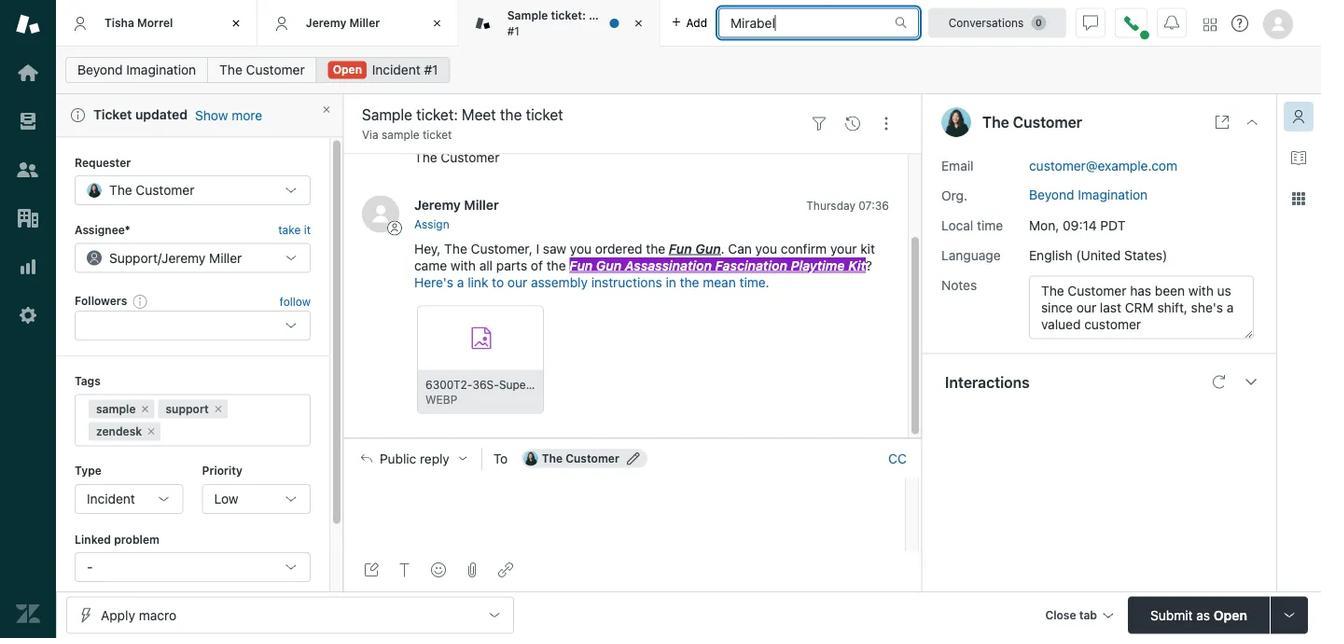 Task type: locate. For each thing, give the bounding box(es) containing it.
beyond up mon, on the right top
[[1029, 187, 1074, 202]]

1 horizontal spatial beyond
[[1029, 187, 1074, 202]]

insert emojis image
[[431, 563, 446, 578]]

0 horizontal spatial #1
[[424, 62, 438, 77]]

low button
[[202, 484, 311, 513]]

customer,
[[471, 241, 532, 256]]

zendesk
[[96, 424, 142, 437]]

macro
[[139, 607, 176, 623]]

time
[[977, 217, 1003, 233]]

1 vertical spatial beyond imagination
[[1029, 187, 1148, 202]]

here's
[[414, 274, 454, 290]]

customer inside secondary element
[[246, 62, 305, 77]]

english
[[1029, 247, 1073, 263]]

hey,
[[414, 241, 441, 256]]

fun inside fun gun assassination fascination playtime kit ? here's a link to our assembly instructions in the mean time.
[[569, 258, 593, 273]]

0 vertical spatial jeremy
[[306, 16, 346, 29]]

2 you from the left
[[755, 241, 777, 256]]

0 horizontal spatial you
[[570, 241, 592, 256]]

customer down thanks,
[[441, 149, 500, 165]]

our
[[507, 274, 527, 290]]

sample
[[382, 128, 419, 141], [96, 402, 136, 415]]

incident down the "type"
[[87, 491, 135, 506]]

customer@example.com
[[1029, 158, 1178, 173]]

miller up the incident #1
[[349, 16, 380, 29]]

the inside thanks, the customer
[[414, 149, 437, 165]]

requester element
[[75, 175, 311, 205]]

format text image
[[397, 563, 412, 578]]

customer up /
[[136, 182, 194, 197]]

1 vertical spatial miller
[[464, 197, 499, 212]]

beyond inside secondary element
[[77, 62, 123, 77]]

avatar image
[[362, 195, 399, 233]]

0 horizontal spatial gun
[[596, 258, 622, 273]]

jeremy inside tab
[[306, 16, 346, 29]]

0 horizontal spatial beyond
[[77, 62, 123, 77]]

notes
[[941, 277, 977, 293]]

2 vertical spatial miller
[[209, 250, 242, 265]]

beyond imagination
[[77, 62, 196, 77], [1029, 187, 1148, 202]]

jeremy up the assign button
[[414, 197, 461, 212]]

org.
[[941, 188, 968, 203]]

you right saw
[[570, 241, 592, 256]]

customer context image
[[1291, 109, 1306, 124]]

miller inside jeremy miller tab
[[349, 16, 380, 29]]

the down requester
[[109, 182, 132, 197]]

1 horizontal spatial miller
[[349, 16, 380, 29]]

incident down tabs tab list
[[372, 62, 420, 77]]

0 vertical spatial miller
[[349, 16, 380, 29]]

beyond imagination inside secondary element
[[77, 62, 196, 77]]

remove image
[[213, 403, 224, 414], [146, 425, 157, 437]]

the right meet in the top of the page
[[619, 9, 637, 22]]

incident for incident #1
[[372, 62, 420, 77]]

saw
[[543, 241, 566, 256]]

assignee* element
[[75, 243, 311, 272]]

tab containing sample ticket: meet the ticket
[[459, 0, 671, 47]]

sample up zendesk
[[96, 402, 136, 415]]

notifications image
[[1164, 15, 1179, 30]]

miller up customer,
[[464, 197, 499, 212]]

the customer down requester
[[109, 182, 194, 197]]

customer left edit user icon
[[566, 452, 619, 465]]

time.
[[739, 274, 769, 290]]

in
[[666, 274, 676, 290]]

beyond up ticket
[[77, 62, 123, 77]]

customer
[[246, 62, 305, 77], [1013, 113, 1082, 131], [441, 149, 500, 165], [136, 182, 194, 197], [566, 452, 619, 465]]

beyond imagination down tisha morrel
[[77, 62, 196, 77]]

customer up more
[[246, 62, 305, 77]]

1 horizontal spatial beyond imagination
[[1029, 187, 1148, 202]]

#1 down tabs tab list
[[424, 62, 438, 77]]

the right in
[[680, 274, 699, 290]]

the up show more button
[[219, 62, 242, 77]]

jeremy miller tab
[[257, 0, 459, 47]]

0 horizontal spatial sample
[[96, 402, 136, 415]]

fun up here's a link to our assembly instructions in the mean time. link
[[569, 258, 593, 273]]

1 horizontal spatial incident
[[372, 62, 420, 77]]

imagination up the updated
[[126, 62, 196, 77]]

gun down ordered
[[596, 258, 622, 273]]

#1 down the sample
[[507, 24, 519, 37]]

tags
[[75, 374, 101, 387]]

0 vertical spatial ticket
[[640, 9, 671, 22]]

close image
[[227, 14, 245, 33]]

jeremy inside assignee* element
[[161, 250, 206, 265]]

english (united states)
[[1029, 247, 1167, 263]]

imagination down customer@example.com
[[1078, 187, 1148, 202]]

1 vertical spatial jeremy
[[414, 197, 461, 212]]

sample
[[507, 9, 548, 22]]

1 vertical spatial beyond
[[1029, 187, 1074, 202]]

show
[[195, 107, 228, 122]]

the down thanks,
[[414, 149, 437, 165]]

events image
[[845, 116, 860, 131]]

Thursday 07:36 text field
[[806, 199, 889, 212]]

user image
[[941, 107, 971, 137]]

beyond imagination up 09:14
[[1029, 187, 1148, 202]]

search Zendesk Support field
[[731, 14, 887, 31]]

mon, 09:14 pdt
[[1029, 217, 1126, 233]]

the customer
[[219, 62, 305, 77], [982, 113, 1082, 131], [109, 182, 194, 197], [542, 452, 619, 465]]

1 vertical spatial gun
[[596, 258, 622, 273]]

sample right via
[[382, 128, 419, 141]]

2 horizontal spatial jeremy
[[414, 197, 461, 212]]

0 horizontal spatial fun
[[569, 258, 593, 273]]

follow button
[[280, 292, 311, 309]]

close image up the incident #1
[[428, 14, 447, 33]]

you up fascination
[[755, 241, 777, 256]]

here's a link to our assembly instructions in the mean time. link
[[414, 274, 769, 290]]

1 horizontal spatial close image
[[629, 14, 648, 33]]

take
[[278, 223, 301, 236]]

0 horizontal spatial jeremy
[[161, 250, 206, 265]]

2 horizontal spatial miller
[[464, 197, 499, 212]]

incident inside secondary element
[[372, 62, 420, 77]]

get help image
[[1232, 15, 1248, 32]]

0 vertical spatial incident
[[372, 62, 420, 77]]

(united
[[1076, 247, 1121, 263]]

jeremy inside jeremy miller assign
[[414, 197, 461, 212]]

2 vertical spatial jeremy
[[161, 250, 206, 265]]

?
[[866, 258, 872, 273]]

tisha morrel tab
[[56, 0, 257, 47]]

via
[[362, 128, 378, 141]]

add link (cmd k) image
[[498, 563, 513, 578]]

1 vertical spatial sample
[[96, 402, 136, 415]]

close image
[[428, 14, 447, 33], [629, 14, 648, 33], [1245, 115, 1260, 130]]

0 vertical spatial beyond imagination link
[[65, 57, 208, 83]]

the
[[219, 62, 242, 77], [982, 113, 1009, 131], [414, 149, 437, 165], [109, 182, 132, 197], [444, 241, 467, 256], [542, 452, 563, 465]]

tab
[[459, 0, 671, 47]]

the customer up more
[[219, 62, 305, 77]]

zendesk image
[[16, 602, 40, 626]]

0 vertical spatial #1
[[507, 24, 519, 37]]

0 horizontal spatial imagination
[[126, 62, 196, 77]]

0 vertical spatial fun
[[669, 241, 692, 256]]

assignee*
[[75, 223, 130, 236]]

remove image down remove image
[[146, 425, 157, 437]]

1 horizontal spatial you
[[755, 241, 777, 256]]

thursday
[[806, 199, 855, 212]]

1 horizontal spatial jeremy
[[306, 16, 346, 29]]

0 horizontal spatial remove image
[[146, 425, 157, 437]]

alert
[[56, 94, 343, 137]]

miller inside jeremy miller assign
[[464, 197, 499, 212]]

beyond imagination link up 09:14
[[1029, 187, 1148, 202]]

jeremy right support
[[161, 250, 206, 265]]

customer inside thanks, the customer
[[441, 149, 500, 165]]

assassination
[[625, 258, 712, 273]]

#1
[[507, 24, 519, 37], [424, 62, 438, 77]]

webp
[[425, 393, 457, 406]]

the customer inside secondary element
[[219, 62, 305, 77]]

incident
[[372, 62, 420, 77], [87, 491, 135, 506]]

1 horizontal spatial gun
[[695, 241, 721, 256]]

close image right view more details image
[[1245, 115, 1260, 130]]

0 horizontal spatial incident
[[87, 491, 135, 506]]

apps image
[[1291, 191, 1306, 206]]

1 vertical spatial incident
[[87, 491, 135, 506]]

ticket
[[93, 107, 132, 122]]

ticket actions image
[[879, 116, 894, 131]]

0 horizontal spatial miller
[[209, 250, 242, 265]]

close image right meet in the top of the page
[[629, 14, 648, 33]]

button displays agent's chat status as invisible. image
[[1083, 15, 1098, 30]]

updated
[[135, 107, 188, 122]]

0 horizontal spatial beyond imagination link
[[65, 57, 208, 83]]

jeremy up the customer link
[[306, 16, 346, 29]]

. can you confirm your kit came with all parts of the
[[414, 241, 875, 273]]

1 vertical spatial imagination
[[1078, 187, 1148, 202]]

customer up customer@example.com
[[1013, 113, 1082, 131]]

get started image
[[16, 61, 40, 85]]

0 horizontal spatial open
[[333, 63, 362, 76]]

ticket left the add
[[640, 9, 671, 22]]

you inside . can you confirm your kit came with all parts of the
[[755, 241, 777, 256]]

zendesk products image
[[1204, 18, 1217, 31]]

1 horizontal spatial #1
[[507, 24, 519, 37]]

gun left can
[[695, 241, 721, 256]]

remove image right support on the bottom left of the page
[[213, 403, 224, 414]]

instructions
[[591, 274, 662, 290]]

1 horizontal spatial ticket
[[640, 9, 671, 22]]

thursday 07:36
[[806, 199, 889, 212]]

mon,
[[1029, 217, 1059, 233]]

fun
[[669, 241, 692, 256], [569, 258, 593, 273]]

kit
[[860, 241, 875, 256]]

came
[[414, 258, 447, 273]]

the up assassination
[[646, 241, 665, 256]]

1 horizontal spatial open
[[1214, 607, 1247, 623]]

edit user image
[[627, 452, 640, 465]]

fun up assassination
[[669, 241, 692, 256]]

0 horizontal spatial ticket
[[423, 128, 452, 141]]

the down saw
[[546, 258, 566, 273]]

1 horizontal spatial beyond imagination link
[[1029, 187, 1148, 202]]

beyond imagination link
[[65, 57, 208, 83], [1029, 187, 1148, 202]]

support
[[166, 402, 209, 415]]

webp link
[[417, 306, 545, 415]]

public reply
[[380, 451, 449, 466]]

support
[[109, 250, 158, 265]]

open right 'as'
[[1214, 607, 1247, 623]]

zendesk support image
[[16, 12, 40, 36]]

alert containing ticket updated
[[56, 94, 343, 137]]

1 horizontal spatial remove image
[[213, 403, 224, 414]]

1 vertical spatial remove image
[[146, 425, 157, 437]]

imagination inside secondary element
[[126, 62, 196, 77]]

0 vertical spatial imagination
[[126, 62, 196, 77]]

take it button
[[278, 220, 311, 239]]

open down jeremy miller
[[333, 63, 362, 76]]

0 vertical spatial remove image
[[213, 403, 224, 414]]

0 horizontal spatial beyond imagination
[[77, 62, 196, 77]]

ticket inside sample ticket: meet the ticket #1
[[640, 9, 671, 22]]

0 horizontal spatial close image
[[428, 14, 447, 33]]

beyond
[[77, 62, 123, 77], [1029, 187, 1074, 202]]

thanks, the customer
[[414, 132, 500, 165]]

beyond imagination link down tisha morrel
[[65, 57, 208, 83]]

0 vertical spatial open
[[333, 63, 362, 76]]

0 vertical spatial beyond imagination
[[77, 62, 196, 77]]

jeremy
[[306, 16, 346, 29], [414, 197, 461, 212], [161, 250, 206, 265]]

priority
[[202, 464, 242, 477]]

the right user image
[[982, 113, 1009, 131]]

1 vertical spatial fun
[[569, 258, 593, 273]]

1 horizontal spatial sample
[[382, 128, 419, 141]]

1 vertical spatial #1
[[424, 62, 438, 77]]

the customer inside requester "element"
[[109, 182, 194, 197]]

open
[[333, 63, 362, 76], [1214, 607, 1247, 623]]

0 vertical spatial beyond
[[77, 62, 123, 77]]

ticket right via
[[423, 128, 452, 141]]

incident inside popup button
[[87, 491, 135, 506]]

incident button
[[75, 484, 183, 513]]

miller right /
[[209, 250, 242, 265]]

imagination
[[126, 62, 196, 77], [1078, 187, 1148, 202]]



Task type: describe. For each thing, give the bounding box(es) containing it.
public reply button
[[344, 439, 481, 478]]

the customer right user image
[[982, 113, 1082, 131]]

the inside sample ticket: meet the ticket #1
[[619, 9, 637, 22]]

show more button
[[195, 107, 262, 123]]

submit as open
[[1150, 607, 1247, 623]]

linked problem
[[75, 532, 159, 545]]

interactions
[[945, 373, 1030, 391]]

pdt
[[1100, 217, 1126, 233]]

gun inside fun gun assassination fascination playtime kit ? here's a link to our assembly instructions in the mean time.
[[596, 258, 622, 273]]

tabs tab list
[[56, 0, 718, 47]]

reporting image
[[16, 255, 40, 279]]

filter image
[[812, 116, 827, 131]]

tisha
[[104, 16, 134, 29]]

view more details image
[[1215, 115, 1230, 130]]

more
[[232, 107, 262, 122]]

the customer right the customer@example.com image on the left of page
[[542, 452, 619, 465]]

tisha morrel
[[104, 16, 173, 29]]

local
[[941, 217, 973, 233]]

fascination
[[715, 258, 787, 273]]

organizations image
[[16, 206, 40, 230]]

0 vertical spatial gun
[[695, 241, 721, 256]]

incident #1
[[372, 62, 438, 77]]

07:36
[[859, 199, 889, 212]]

language
[[941, 247, 1001, 263]]

the customer link
[[207, 57, 317, 83]]

remove image
[[139, 403, 151, 414]]

1 horizontal spatial fun
[[669, 241, 692, 256]]

tab
[[1079, 609, 1097, 622]]

0 vertical spatial sample
[[382, 128, 419, 141]]

to
[[493, 451, 508, 466]]

Public reply composer text field
[[353, 478, 899, 517]]

as
[[1196, 607, 1210, 623]]

playtime
[[791, 258, 845, 273]]

kit
[[848, 258, 866, 273]]

type
[[75, 464, 102, 477]]

close image inside jeremy miller tab
[[428, 14, 447, 33]]

cc
[[888, 451, 907, 466]]

draft mode image
[[364, 563, 379, 578]]

09:14
[[1063, 217, 1097, 233]]

/
[[158, 250, 161, 265]]

conversationlabel log
[[343, 40, 922, 439]]

incident for incident
[[87, 491, 135, 506]]

The Customer has been with us since our last CRM shift, she's a valued customer text field
[[1029, 276, 1254, 339]]

confirm
[[781, 241, 827, 256]]

ticket:
[[551, 9, 586, 22]]

requester
[[75, 155, 131, 168]]

jeremy miller link
[[414, 197, 499, 212]]

your
[[830, 241, 857, 256]]

cc button
[[888, 450, 907, 467]]

customers image
[[16, 158, 40, 182]]

parts
[[496, 258, 527, 273]]

beyond imagination link inside secondary element
[[65, 57, 208, 83]]

link
[[468, 274, 488, 290]]

local time
[[941, 217, 1003, 233]]

open inside secondary element
[[333, 63, 362, 76]]

1 you from the left
[[570, 241, 592, 256]]

apply macro
[[101, 607, 176, 623]]

linked
[[75, 532, 111, 545]]

remove image for zendesk
[[146, 425, 157, 437]]

jeremy miller assign
[[414, 197, 499, 231]]

views image
[[16, 109, 40, 133]]

#1 inside secondary element
[[424, 62, 438, 77]]

email
[[941, 158, 974, 173]]

1 vertical spatial open
[[1214, 607, 1247, 623]]

miller inside assignee* element
[[209, 250, 242, 265]]

followers
[[75, 294, 127, 307]]

#1 inside sample ticket: meet the ticket #1
[[507, 24, 519, 37]]

jeremy for jeremy miller
[[306, 16, 346, 29]]

to
[[492, 274, 504, 290]]

customer@example.com image
[[523, 451, 538, 466]]

1 horizontal spatial imagination
[[1078, 187, 1148, 202]]

morrel
[[137, 16, 173, 29]]

close ticket collision notification image
[[321, 104, 332, 115]]

conversations
[[949, 16, 1024, 29]]

low
[[214, 491, 238, 506]]

mean
[[703, 274, 736, 290]]

1 vertical spatial beyond imagination link
[[1029, 187, 1148, 202]]

miller for jeremy miller assign
[[464, 197, 499, 212]]

of
[[531, 258, 543, 273]]

.
[[721, 241, 725, 256]]

displays possible ticket submission types image
[[1282, 608, 1297, 623]]

states)
[[1124, 247, 1167, 263]]

Subject field
[[358, 104, 799, 126]]

-
[[87, 559, 93, 574]]

take it
[[278, 223, 311, 236]]

fun gun assassination fascination playtime kit ? here's a link to our assembly instructions in the mean time.
[[414, 258, 872, 290]]

assembly
[[531, 274, 588, 290]]

submit
[[1150, 607, 1193, 623]]

hide composer image
[[625, 431, 640, 446]]

2 horizontal spatial close image
[[1245, 115, 1260, 130]]

assign button
[[414, 216, 449, 233]]

remove image for support
[[213, 403, 224, 414]]

i
[[536, 241, 539, 256]]

all
[[479, 258, 493, 273]]

the inside secondary element
[[219, 62, 242, 77]]

public
[[380, 451, 416, 466]]

admin image
[[16, 303, 40, 327]]

jeremy for jeremy miller assign
[[414, 197, 461, 212]]

ticket updated show more
[[93, 107, 262, 122]]

with
[[451, 258, 476, 273]]

customer inside requester "element"
[[136, 182, 194, 197]]

the right the customer@example.com image on the left of page
[[542, 452, 563, 465]]

the up with
[[444, 241, 467, 256]]

reply
[[420, 451, 449, 466]]

the inside . can you confirm your kit came with all parts of the
[[546, 258, 566, 273]]

conversations button
[[928, 8, 1066, 38]]

it
[[304, 223, 311, 236]]

linked problem element
[[75, 552, 311, 582]]

assign
[[414, 218, 449, 231]]

secondary element
[[56, 51, 1321, 89]]

add button
[[660, 0, 718, 46]]

add attachment image
[[465, 563, 480, 578]]

knowledge image
[[1291, 150, 1306, 165]]

a
[[457, 274, 464, 290]]

the inside fun gun assassination fascination playtime kit ? here's a link to our assembly instructions in the mean time.
[[680, 274, 699, 290]]

close tab button
[[1037, 597, 1121, 637]]

the inside requester "element"
[[109, 182, 132, 197]]

miller for jeremy miller
[[349, 16, 380, 29]]

info on adding followers image
[[133, 293, 148, 308]]

add
[[686, 16, 707, 29]]

1 vertical spatial ticket
[[423, 128, 452, 141]]

meet
[[589, 9, 616, 22]]

close
[[1045, 609, 1076, 622]]

main element
[[0, 0, 56, 638]]

support / jeremy miller
[[109, 250, 242, 265]]

via sample ticket
[[362, 128, 452, 141]]

followers element
[[75, 310, 311, 340]]



Task type: vqa. For each thing, say whether or not it's contained in the screenshot.
find on the right bottom
no



